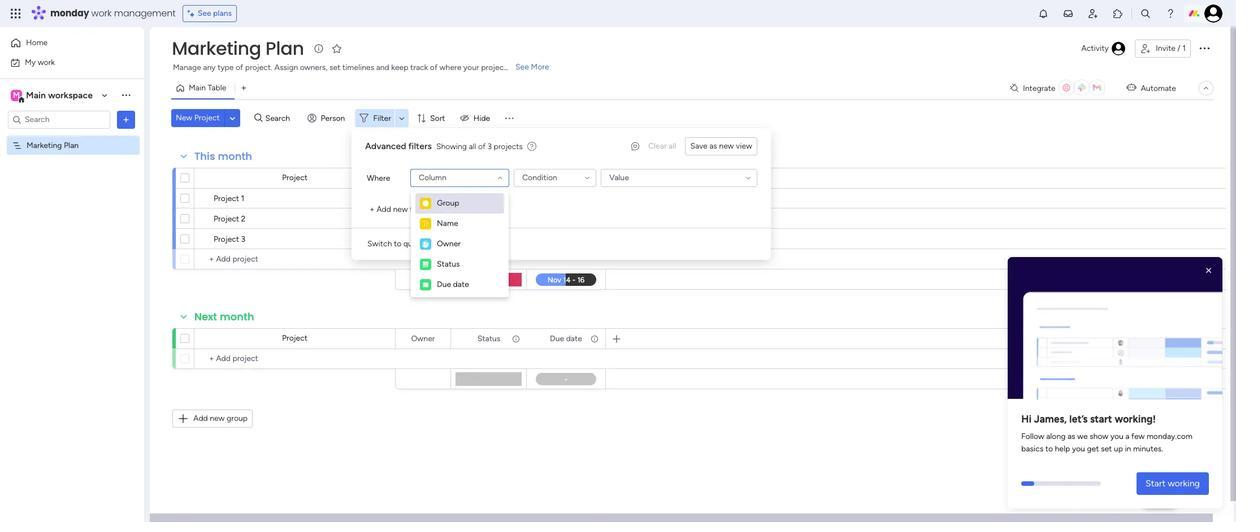 Task type: vqa. For each thing, say whether or not it's contained in the screenshot.
for
no



Task type: locate. For each thing, give the bounding box(es) containing it.
you
[[1111, 432, 1124, 442], [1072, 445, 1086, 454]]

plan
[[266, 36, 304, 61], [64, 141, 79, 150]]

1 vertical spatial status field
[[475, 333, 503, 345]]

0 vertical spatial status field
[[475, 172, 503, 185]]

plan up assign
[[266, 36, 304, 61]]

filters inside button
[[424, 239, 445, 249]]

1 vertical spatial set
[[1101, 445, 1112, 454]]

filters down sort popup button
[[409, 141, 432, 152]]

new
[[176, 113, 192, 123]]

1 due date field from the top
[[547, 172, 585, 185]]

+ add new filter button
[[365, 201, 431, 219]]

owner
[[411, 173, 435, 183], [437, 239, 461, 249], [411, 334, 435, 343]]

1 vertical spatial see
[[516, 62, 529, 72]]

1 inside "button"
[[1183, 44, 1186, 53]]

main left table
[[189, 83, 206, 93]]

Due date field
[[547, 172, 585, 185], [547, 333, 585, 345]]

0 vertical spatial due date
[[550, 173, 582, 183]]

marketing plan
[[172, 36, 304, 61], [27, 141, 79, 150]]

select product image
[[10, 8, 21, 19]]

1 horizontal spatial marketing
[[172, 36, 261, 61]]

0 horizontal spatial set
[[330, 63, 341, 72]]

0 vertical spatial due date field
[[547, 172, 585, 185]]

see left more
[[516, 62, 529, 72]]

+ add new filter
[[370, 205, 426, 214]]

status
[[478, 173, 501, 183], [437, 260, 460, 269], [478, 334, 501, 343]]

main table
[[189, 83, 226, 93]]

2 + add project text field from the top
[[200, 352, 390, 366]]

1 right the /
[[1183, 44, 1186, 53]]

my
[[25, 57, 36, 67]]

monday
[[50, 7, 89, 20]]

2 horizontal spatial of
[[478, 142, 486, 151]]

1 + add project text field from the top
[[200, 253, 390, 266]]

new inside button
[[393, 205, 408, 214]]

project
[[194, 113, 220, 123], [282, 173, 308, 183], [214, 194, 239, 204], [214, 214, 239, 224], [214, 235, 239, 244], [282, 334, 308, 343]]

1 horizontal spatial work
[[91, 7, 112, 20]]

new for filter
[[393, 205, 408, 214]]

0 horizontal spatial main
[[26, 90, 46, 100]]

search everything image
[[1140, 8, 1152, 19]]

advanced
[[365, 141, 406, 152]]

0 vertical spatial new
[[719, 141, 734, 151]]

more
[[531, 62, 549, 72]]

1 vertical spatial owner
[[437, 239, 461, 249]]

1 horizontal spatial new
[[393, 205, 408, 214]]

workspace options image
[[120, 89, 132, 101]]

0 vertical spatial you
[[1111, 432, 1124, 442]]

marketing down search in workspace field
[[27, 141, 62, 150]]

workspace image
[[11, 89, 22, 101]]

date
[[566, 173, 582, 183], [453, 280, 469, 289], [566, 334, 582, 343]]

1 horizontal spatial to
[[1046, 445, 1053, 454]]

1 horizontal spatial see
[[516, 62, 529, 72]]

1 up 2
[[241, 194, 244, 204]]

0 horizontal spatial marketing
[[27, 141, 62, 150]]

3 inside advanced filters showing all of 3 projects
[[488, 142, 492, 151]]

0 vertical spatial + add project text field
[[200, 253, 390, 266]]

stands.
[[509, 63, 534, 72]]

help
[[1150, 494, 1170, 505]]

2 due date field from the top
[[547, 333, 585, 345]]

main workspace
[[26, 90, 93, 100]]

menu image
[[504, 113, 515, 124]]

1 vertical spatial due date field
[[547, 333, 585, 345]]

1 horizontal spatial add
[[377, 205, 391, 214]]

This month field
[[192, 149, 255, 164]]

date for second due date field from the top of the page
[[566, 334, 582, 343]]

new for view
[[719, 141, 734, 151]]

0 vertical spatial see
[[198, 8, 211, 18]]

it
[[507, 194, 512, 204]]

work for my
[[38, 57, 55, 67]]

month
[[218, 149, 252, 163], [220, 310, 254, 324]]

add new group button
[[172, 410, 253, 428]]

work right my
[[38, 57, 55, 67]]

to left help
[[1046, 445, 1053, 454]]

add new group
[[193, 414, 248, 423]]

view
[[736, 141, 753, 151]]

0 horizontal spatial add
[[193, 414, 208, 423]]

0 vertical spatial 3
[[488, 142, 492, 151]]

all right clear
[[669, 141, 676, 151]]

new left 'group'
[[210, 414, 225, 423]]

date for 2nd due date field from the bottom
[[566, 173, 582, 183]]

0 horizontal spatial all
[[469, 142, 476, 151]]

1 vertical spatial status
[[437, 260, 460, 269]]

+
[[370, 205, 375, 214]]

home
[[26, 38, 48, 47]]

marketing
[[172, 36, 261, 61], [27, 141, 62, 150]]

0 vertical spatial filters
[[409, 141, 432, 152]]

lottie animation element
[[1008, 257, 1223, 404]]

0 vertical spatial as
[[710, 141, 717, 151]]

1 horizontal spatial 1
[[1183, 44, 1186, 53]]

you down "we"
[[1072, 445, 1086, 454]]

0 vertical spatial marketing
[[172, 36, 261, 61]]

1 vertical spatial marketing plan
[[27, 141, 79, 150]]

see left plans
[[198, 8, 211, 18]]

0 vertical spatial plan
[[266, 36, 304, 61]]

new left view
[[719, 141, 734, 151]]

due date
[[550, 173, 582, 183], [437, 280, 469, 289], [550, 334, 582, 343]]

Status field
[[475, 172, 503, 185], [475, 333, 503, 345]]

project 2
[[214, 214, 246, 224]]

as left "we"
[[1068, 432, 1076, 442]]

set down add to favorites image
[[330, 63, 341, 72]]

marketing plan inside list box
[[27, 141, 79, 150]]

all inside advanced filters showing all of 3 projects
[[469, 142, 476, 151]]

2 vertical spatial due date
[[550, 334, 582, 343]]

month right next
[[220, 310, 254, 324]]

1 horizontal spatial marketing plan
[[172, 36, 304, 61]]

workspace selection element
[[11, 88, 94, 103]]

marketing up any
[[172, 36, 261, 61]]

invite members image
[[1088, 8, 1099, 19]]

all right showing
[[469, 142, 476, 151]]

filter button
[[355, 109, 409, 127]]

switch to quick filters button
[[363, 235, 449, 253]]

0 vertical spatial marketing plan
[[172, 36, 304, 61]]

2 vertical spatial owner
[[411, 334, 435, 343]]

due for second due date field from the top of the page
[[550, 334, 564, 343]]

0 horizontal spatial work
[[38, 57, 55, 67]]

as right save
[[710, 141, 717, 151]]

1 horizontal spatial main
[[189, 83, 206, 93]]

get
[[1087, 445, 1099, 454]]

owner for 2nd "owner" field
[[411, 334, 435, 343]]

of left projects
[[478, 142, 486, 151]]

progress bar
[[1022, 482, 1035, 486]]

apps image
[[1113, 8, 1124, 19]]

show
[[1090, 432, 1109, 442]]

track
[[410, 63, 428, 72]]

as
[[710, 141, 717, 151], [1068, 432, 1076, 442]]

1 vertical spatial plan
[[64, 141, 79, 150]]

group
[[227, 414, 248, 423]]

main inside button
[[189, 83, 206, 93]]

filters
[[409, 141, 432, 152], [424, 239, 445, 249]]

of right the type
[[236, 63, 243, 72]]

main right workspace icon
[[26, 90, 46, 100]]

0 vertical spatial owner field
[[409, 172, 438, 185]]

see inside button
[[198, 8, 211, 18]]

to left the quick
[[394, 239, 402, 249]]

add right the +
[[377, 205, 391, 214]]

start
[[1091, 413, 1113, 426]]

1 horizontal spatial all
[[669, 141, 676, 151]]

+ Add project text field
[[200, 253, 390, 266], [200, 352, 390, 366]]

follow
[[1022, 432, 1045, 442]]

hi
[[1022, 413, 1032, 426]]

add view image
[[242, 84, 246, 92]]

1 horizontal spatial as
[[1068, 432, 1076, 442]]

as inside follow along as we show you a few monday.com basics to help you get set up in minutes.
[[1068, 432, 1076, 442]]

1 vertical spatial 3
[[241, 235, 246, 244]]

see
[[198, 8, 211, 18], [516, 62, 529, 72]]

due
[[550, 173, 564, 183], [437, 280, 451, 289], [550, 334, 564, 343]]

Owner field
[[409, 172, 438, 185], [409, 333, 438, 345]]

keep
[[391, 63, 408, 72]]

see plans button
[[182, 5, 237, 22]]

option
[[0, 135, 144, 137]]

0 vertical spatial to
[[394, 239, 402, 249]]

lottie animation image
[[1008, 262, 1223, 404]]

sort button
[[412, 109, 452, 127]]

main inside "workspace selection" element
[[26, 90, 46, 100]]

showing
[[436, 142, 467, 151]]

month for next month
[[220, 310, 254, 324]]

work inside button
[[38, 57, 55, 67]]

0 vertical spatial month
[[218, 149, 252, 163]]

3 left projects
[[488, 142, 492, 151]]

table
[[208, 83, 226, 93]]

due for 2nd due date field from the bottom
[[550, 173, 564, 183]]

0 horizontal spatial new
[[210, 414, 225, 423]]

1 vertical spatial to
[[1046, 445, 1053, 454]]

work right "monday"
[[91, 7, 112, 20]]

0 horizontal spatial plan
[[64, 141, 79, 150]]

marketing plan up the type
[[172, 36, 304, 61]]

show board description image
[[312, 43, 326, 54]]

invite
[[1156, 44, 1176, 53]]

1 vertical spatial + add project text field
[[200, 352, 390, 366]]

0 vertical spatial due
[[550, 173, 564, 183]]

save as new view button
[[685, 137, 758, 155]]

1 vertical spatial owner field
[[409, 333, 438, 345]]

set left up
[[1101, 445, 1112, 454]]

angle down image
[[230, 114, 235, 122]]

0 vertical spatial add
[[377, 205, 391, 214]]

2 vertical spatial new
[[210, 414, 225, 423]]

add left 'group'
[[193, 414, 208, 423]]

projects
[[494, 142, 523, 151]]

invite / 1 button
[[1135, 40, 1191, 58]]

filters right the quick
[[424, 239, 445, 249]]

1 vertical spatial 1
[[241, 194, 244, 204]]

group
[[437, 198, 459, 208]]

Search in workspace field
[[24, 113, 94, 126]]

month for this month
[[218, 149, 252, 163]]

1 vertical spatial month
[[220, 310, 254, 324]]

0 vertical spatial owner
[[411, 173, 435, 183]]

column information image
[[512, 174, 521, 183], [590, 174, 599, 183], [512, 334, 521, 343], [590, 334, 599, 343]]

marketing plan down search in workspace field
[[27, 141, 79, 150]]

you left a
[[1111, 432, 1124, 442]]

2 vertical spatial date
[[566, 334, 582, 343]]

see for see more
[[516, 62, 529, 72]]

0 horizontal spatial 1
[[241, 194, 244, 204]]

start working
[[1146, 478, 1200, 489]]

in
[[1125, 445, 1132, 454]]

2 all from the left
[[469, 142, 476, 151]]

condition
[[522, 173, 557, 183]]

work
[[91, 7, 112, 20], [38, 57, 55, 67]]

1 vertical spatial date
[[453, 280, 469, 289]]

1 vertical spatial marketing
[[27, 141, 62, 150]]

of right track
[[430, 63, 438, 72]]

month right this
[[218, 149, 252, 163]]

0 horizontal spatial 3
[[241, 235, 246, 244]]

1 vertical spatial work
[[38, 57, 55, 67]]

0 horizontal spatial see
[[198, 8, 211, 18]]

new project
[[176, 113, 220, 123]]

1 vertical spatial as
[[1068, 432, 1076, 442]]

plan down search in workspace field
[[64, 141, 79, 150]]

invite / 1
[[1156, 44, 1186, 53]]

set inside follow along as we show you a few monday.com basics to help you get set up in minutes.
[[1101, 445, 1112, 454]]

0 horizontal spatial to
[[394, 239, 402, 249]]

1 all from the left
[[669, 141, 676, 151]]

0 vertical spatial 1
[[1183, 44, 1186, 53]]

1 horizontal spatial 3
[[488, 142, 492, 151]]

1 vertical spatial you
[[1072, 445, 1086, 454]]

see more link
[[515, 62, 551, 73]]

person
[[321, 113, 345, 123]]

add inside add new group button
[[193, 414, 208, 423]]

new project button
[[171, 109, 224, 127]]

to
[[394, 239, 402, 249], [1046, 445, 1053, 454]]

2 vertical spatial due
[[550, 334, 564, 343]]

2 horizontal spatial new
[[719, 141, 734, 151]]

due date for second due date field from the top of the page
[[550, 334, 582, 343]]

3 down 2
[[241, 235, 246, 244]]

0 horizontal spatial as
[[710, 141, 717, 151]]

follow along as we show you a few monday.com basics to help you get set up in minutes.
[[1022, 432, 1193, 454]]

0 vertical spatial date
[[566, 173, 582, 183]]

1 vertical spatial due
[[437, 280, 451, 289]]

1 vertical spatial new
[[393, 205, 408, 214]]

1 vertical spatial filters
[[424, 239, 445, 249]]

0 vertical spatial work
[[91, 7, 112, 20]]

0 horizontal spatial marketing plan
[[27, 141, 79, 150]]

1 horizontal spatial set
[[1101, 445, 1112, 454]]

m
[[13, 90, 20, 100]]

all inside button
[[669, 141, 676, 151]]

new left filter
[[393, 205, 408, 214]]

minutes.
[[1134, 445, 1164, 454]]

to inside follow along as we show you a few monday.com basics to help you get set up in minutes.
[[1046, 445, 1053, 454]]

1 vertical spatial add
[[193, 414, 208, 423]]

a
[[1126, 432, 1130, 442]]



Task type: describe. For each thing, give the bounding box(es) containing it.
we
[[1078, 432, 1088, 442]]

main table button
[[171, 79, 235, 97]]

on
[[497, 194, 506, 204]]

to inside button
[[394, 239, 402, 249]]

save
[[691, 141, 708, 151]]

person button
[[303, 109, 352, 127]]

v2 search image
[[254, 112, 263, 125]]

due date for 2nd due date field from the bottom
[[550, 173, 582, 183]]

value
[[610, 173, 629, 183]]

hi james, let's start working!
[[1022, 413, 1156, 426]]

2 vertical spatial status
[[478, 334, 501, 343]]

any
[[203, 63, 216, 72]]

as inside button
[[710, 141, 717, 151]]

add inside + add new filter button
[[377, 205, 391, 214]]

v2 user feedback image
[[632, 141, 639, 152]]

management
[[114, 7, 176, 20]]

along
[[1047, 432, 1066, 442]]

see more
[[516, 62, 549, 72]]

inbox image
[[1063, 8, 1074, 19]]

monday work management
[[50, 7, 176, 20]]

close image
[[1204, 265, 1215, 276]]

options image
[[1198, 41, 1212, 55]]

next month
[[195, 310, 254, 324]]

integrate
[[1023, 83, 1056, 93]]

help image
[[1165, 8, 1177, 19]]

quick
[[404, 239, 422, 249]]

0 vertical spatial status
[[478, 173, 501, 183]]

advanced filters showing all of 3 projects
[[365, 141, 523, 152]]

where
[[440, 63, 462, 72]]

working on it
[[465, 194, 512, 204]]

1 horizontal spatial plan
[[266, 36, 304, 61]]

home button
[[7, 34, 122, 52]]

project inside new project 'button'
[[194, 113, 220, 123]]

automate
[[1141, 83, 1177, 93]]

arrow down image
[[395, 111, 409, 125]]

Marketing Plan field
[[169, 36, 307, 61]]

see for see plans
[[198, 8, 211, 18]]

2 status field from the top
[[475, 333, 503, 345]]

add to favorites image
[[331, 43, 343, 54]]

Search field
[[263, 110, 297, 126]]

1 vertical spatial due date
[[437, 280, 469, 289]]

and
[[376, 63, 389, 72]]

2 owner field from the top
[[409, 333, 438, 345]]

filter
[[410, 205, 426, 214]]

clear all button
[[644, 137, 681, 155]]

main for main workspace
[[26, 90, 46, 100]]

0 vertical spatial set
[[330, 63, 341, 72]]

where
[[367, 173, 390, 183]]

switch to quick filters
[[368, 239, 445, 249]]

plan inside list box
[[64, 141, 79, 150]]

let's
[[1070, 413, 1088, 426]]

sort
[[430, 113, 445, 123]]

of inside advanced filters showing all of 3 projects
[[478, 142, 486, 151]]

help button
[[1141, 490, 1180, 509]]

start working button
[[1137, 473, 1209, 495]]

few
[[1132, 432, 1145, 442]]

Next month field
[[192, 310, 257, 325]]

0 horizontal spatial you
[[1072, 445, 1086, 454]]

manage any type of project. assign owners, set timelines and keep track of where your project stands.
[[173, 63, 534, 72]]

working!
[[1115, 413, 1156, 426]]

column
[[419, 173, 447, 183]]

activity button
[[1077, 40, 1131, 58]]

up
[[1114, 445, 1123, 454]]

owner for 1st "owner" field from the top of the page
[[411, 173, 435, 183]]

marketing plan list box
[[0, 133, 144, 308]]

work for monday
[[91, 7, 112, 20]]

my work button
[[7, 53, 122, 72]]

/
[[1178, 44, 1181, 53]]

project
[[481, 63, 507, 72]]

options image
[[120, 114, 132, 125]]

help
[[1055, 445, 1070, 454]]

owners,
[[300, 63, 328, 72]]

main for main table
[[189, 83, 206, 93]]

working
[[465, 194, 495, 204]]

activity
[[1082, 44, 1109, 53]]

1 horizontal spatial of
[[430, 63, 438, 72]]

1 owner field from the top
[[409, 172, 438, 185]]

filter
[[373, 113, 391, 123]]

basics
[[1022, 445, 1044, 454]]

dapulse integrations image
[[1010, 84, 1019, 92]]

hide button
[[456, 109, 497, 127]]

project 1
[[214, 194, 244, 204]]

start
[[1146, 478, 1166, 489]]

my work
[[25, 57, 55, 67]]

james peterson image
[[1205, 5, 1223, 23]]

1 horizontal spatial you
[[1111, 432, 1124, 442]]

2
[[241, 214, 246, 224]]

project 3
[[214, 235, 246, 244]]

type
[[218, 63, 234, 72]]

collapse board header image
[[1202, 84, 1211, 93]]

done
[[479, 214, 498, 223]]

next
[[195, 310, 217, 324]]

switch
[[368, 239, 392, 249]]

plans
[[213, 8, 232, 18]]

save as new view
[[691, 141, 753, 151]]

your
[[464, 63, 479, 72]]

1 status field from the top
[[475, 172, 503, 185]]

clear all
[[648, 141, 676, 151]]

assign
[[274, 63, 298, 72]]

notifications image
[[1038, 8, 1049, 19]]

this month
[[195, 149, 252, 163]]

working
[[1168, 478, 1200, 489]]

name
[[437, 219, 458, 228]]

manage
[[173, 63, 201, 72]]

project.
[[245, 63, 273, 72]]

0 horizontal spatial of
[[236, 63, 243, 72]]

this
[[195, 149, 215, 163]]

learn more image
[[527, 141, 537, 152]]

workspace
[[48, 90, 93, 100]]

marketing inside list box
[[27, 141, 62, 150]]

autopilot image
[[1127, 80, 1137, 95]]



